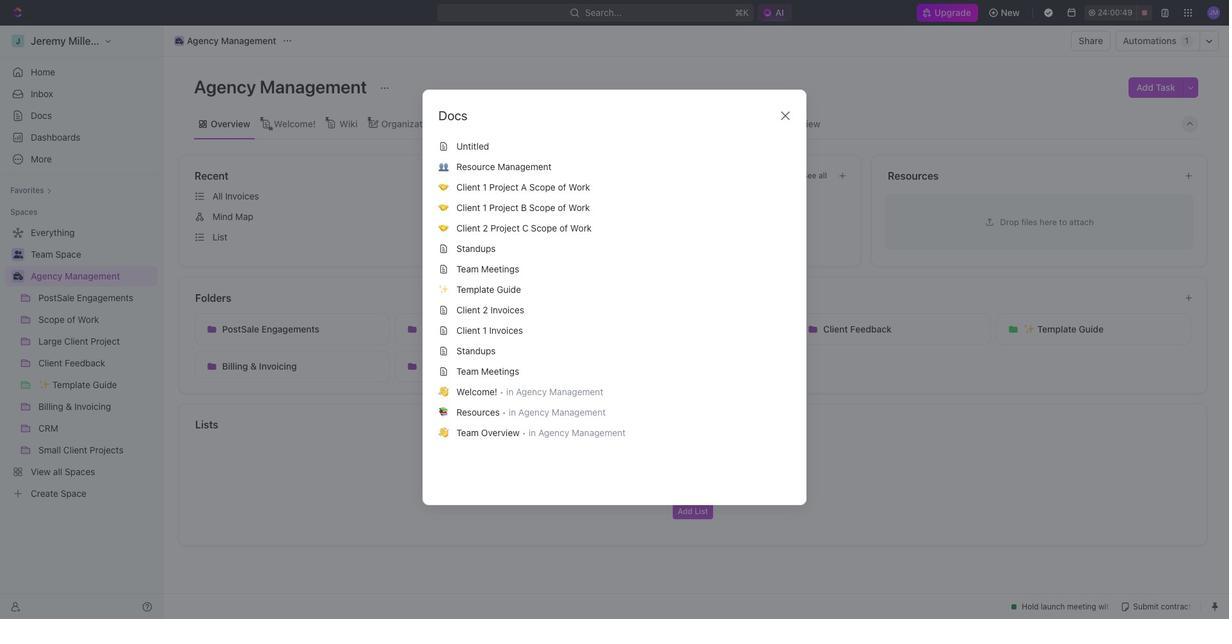 Task type: describe. For each thing, give the bounding box(es) containing it.
resources • in agency management
[[457, 407, 606, 418]]

scope inside button
[[423, 324, 449, 335]]

map
[[235, 211, 253, 222]]

template inside ✨ template guide 'button'
[[1038, 324, 1077, 335]]

chart
[[445, 118, 469, 129]]

1 standups from the top
[[457, 243, 496, 254]]

add list
[[678, 507, 708, 517]]

add for add list
[[678, 507, 693, 517]]

work up folders button
[[671, 232, 693, 243]]

files
[[1022, 217, 1038, 227]]

1 right the "automations"
[[1185, 36, 1189, 46]]

1 vertical spatial agency management
[[194, 76, 371, 97]]

client left "c"
[[457, 223, 481, 234]]

drop files here to attach
[[1000, 217, 1094, 227]]

client 2 invoices link
[[434, 300, 796, 321]]

feedback
[[851, 324, 892, 335]]

resource for untitled link to the bottom
[[559, 211, 598, 222]]

favorites button
[[5, 183, 57, 199]]

1 horizontal spatial agency management link
[[171, 33, 280, 49]]

agency management inside tree
[[31, 271, 120, 282]]

client inside 'button'
[[823, 324, 848, 335]]

postsale
[[222, 324, 259, 335]]

share
[[1079, 35, 1104, 46]]

overview inside overview link
[[211, 118, 250, 129]]

docs for untitled link to the bottom
[[541, 170, 566, 182]]

24:00:49 button
[[1085, 5, 1153, 20]]

👋 for team overview
[[439, 428, 449, 438]]

work inside button
[[463, 324, 485, 335]]

organizational
[[381, 118, 443, 129]]

📚
[[439, 408, 449, 418]]

invoicing
[[259, 361, 297, 372]]

guide inside docs dialog
[[497, 284, 521, 295]]

new button
[[983, 3, 1028, 23]]

resource management inside docs dialog
[[457, 161, 552, 172]]

attach
[[1070, 217, 1094, 227]]

share button
[[1071, 31, 1111, 51]]

untitled for topmost untitled link
[[457, 141, 489, 152]]

to
[[1060, 217, 1067, 227]]

here
[[1040, 217, 1057, 227]]

team meetings for 2nd "team meetings" link from the top of the docs dialog
[[457, 366, 519, 377]]

2 for project
[[483, 223, 488, 234]]

business time image inside the agency management tree
[[13, 273, 23, 280]]

all
[[213, 191, 223, 202]]

overview link
[[208, 115, 250, 133]]

👋 for welcome!
[[439, 387, 449, 397]]

see for first see all button from left
[[474, 171, 488, 181]]

⌘k
[[735, 7, 749, 18]]

agency management tree
[[5, 223, 158, 505]]

wiki link
[[337, 115, 358, 133]]

search...
[[585, 7, 622, 18]]

template inside docs dialog
[[457, 284, 495, 295]]

overview inside docs dialog
[[481, 428, 520, 439]]

home link
[[5, 62, 158, 83]]

0 vertical spatial untitled link
[[434, 136, 796, 157]]

guide inside 'button'
[[1079, 324, 1104, 335]]

billing & invoicing
[[222, 361, 297, 372]]

✨ template guide
[[1024, 324, 1104, 335]]

untitled for untitled link to the bottom
[[559, 191, 592, 202]]

client up client 1 project b scope of work
[[457, 182, 481, 193]]

add list button
[[673, 505, 713, 520]]

in for welcome!
[[506, 387, 514, 398]]

1 all from the left
[[490, 171, 499, 181]]

work up client 1 project b scope of work
[[569, 182, 590, 193]]

client 2 project c scope of work
[[457, 223, 592, 234]]

1 see all button from the left
[[469, 168, 504, 184]]

1 up client 1 project b scope of work
[[483, 182, 487, 193]]

add for add task
[[1137, 82, 1154, 93]]

team for 2nd "team meetings" link from the top of the docs dialog
[[457, 366, 479, 377]]

invoices for client 1 invoices
[[489, 325, 523, 336]]

b
[[521, 202, 527, 213]]

scope of work
[[423, 324, 485, 335]]

all invoices link
[[190, 186, 509, 207]]

scope of work button
[[395, 314, 590, 346]]

welcome! • in agency management
[[457, 387, 603, 398]]

recent
[[195, 170, 229, 182]]

2 team meetings link from the top
[[434, 362, 796, 382]]

dashboards
[[31, 132, 80, 143]]

postsale engagements button
[[195, 314, 390, 346]]

2 standups link from the top
[[434, 341, 796, 362]]

agency management link inside tree
[[31, 266, 155, 287]]

docs dialog
[[423, 90, 807, 506]]

team meetings for second "team meetings" link from the bottom
[[457, 264, 519, 275]]

agency inside tree
[[31, 271, 62, 282]]

home
[[31, 67, 55, 77]]

all invoices
[[213, 191, 259, 202]]

client 1 project a scope of work for untitled link to the bottom
[[559, 232, 693, 243]]

docs link
[[5, 106, 158, 126]]

client up scope of work
[[457, 305, 481, 316]]

3 team from the top
[[457, 428, 479, 439]]

see all for first see all button from right
[[803, 171, 827, 181]]

lists button
[[195, 418, 1192, 433]]

mind map link
[[190, 207, 509, 227]]

• for welcome!
[[500, 387, 504, 397]]

inbox
[[31, 88, 53, 99]]

a for topmost untitled link
[[521, 182, 527, 193]]

resources button
[[888, 168, 1174, 184]]

• for resources
[[502, 408, 506, 418]]

meetings for 2nd "team meetings" link from the top of the docs dialog
[[481, 366, 519, 377]]

lists
[[195, 419, 218, 431]]



Task type: locate. For each thing, give the bounding box(es) containing it.
resources for resources • in agency management
[[457, 407, 500, 418]]

1 vertical spatial meetings
[[481, 366, 519, 377]]

0 horizontal spatial guide
[[497, 284, 521, 295]]

untitled link
[[434, 136, 796, 157], [536, 186, 856, 207]]

client down client 2 invoices
[[457, 325, 481, 336]]

0 horizontal spatial business time image
[[13, 273, 23, 280]]

1 horizontal spatial add
[[1137, 82, 1154, 93]]

0 horizontal spatial list
[[213, 232, 227, 243]]

meetings for second "team meetings" link from the bottom
[[481, 264, 519, 275]]

a for untitled link to the bottom
[[624, 232, 630, 243]]

1 vertical spatial resource management
[[559, 211, 654, 222]]

0 vertical spatial 2
[[483, 223, 488, 234]]

see
[[474, 171, 488, 181], [803, 171, 817, 181]]

2 team from the top
[[457, 366, 479, 377]]

✨ template guide button
[[996, 314, 1192, 346]]

1 horizontal spatial guide
[[1079, 324, 1104, 335]]

1 right "c"
[[585, 232, 589, 243]]

a inside docs dialog
[[521, 182, 527, 193]]

0 horizontal spatial see
[[474, 171, 488, 181]]

0 horizontal spatial welcome!
[[274, 118, 316, 129]]

👋 up 📚
[[439, 387, 449, 397]]

client 1 project a scope of work for topmost untitled link
[[457, 182, 590, 193]]

0 vertical spatial overview
[[211, 118, 250, 129]]

0 vertical spatial client 1 project a scope of work
[[457, 182, 590, 193]]

invoices down client 2 invoices
[[489, 325, 523, 336]]

0 vertical spatial resource management
[[457, 161, 552, 172]]

billing
[[222, 361, 248, 372]]

client
[[457, 182, 481, 193], [457, 202, 481, 213], [457, 223, 481, 234], [559, 232, 583, 243], [457, 305, 481, 316], [823, 324, 848, 335], [457, 325, 481, 336]]

✨
[[439, 285, 449, 295], [1024, 324, 1035, 335]]

0 vertical spatial add
[[1137, 82, 1154, 93]]

meetings up template guide
[[481, 264, 519, 275]]

0 vertical spatial 👋
[[439, 387, 449, 397]]

0 vertical spatial resource
[[457, 161, 495, 172]]

resource inside docs dialog
[[457, 161, 495, 172]]

0 vertical spatial •
[[500, 387, 504, 397]]

2 see all button from the left
[[798, 168, 832, 184]]

client 1 invoices
[[457, 325, 523, 336]]

new
[[1001, 7, 1020, 18]]

mind map
[[213, 211, 253, 222]]

resources inside button
[[888, 170, 939, 182]]

work right b
[[569, 202, 590, 213]]

list inside "link"
[[213, 232, 227, 243]]

list inside button
[[695, 507, 708, 517]]

2 team meetings from the top
[[457, 366, 519, 377]]

1 vertical spatial guide
[[1079, 324, 1104, 335]]

1 horizontal spatial untitled
[[559, 191, 592, 202]]

standups link up client 2 invoices link
[[434, 239, 796, 259]]

0 vertical spatial agency management link
[[171, 33, 280, 49]]

0 vertical spatial list
[[213, 232, 227, 243]]

welcome! for welcome! • in agency management
[[457, 387, 497, 398]]

standups up template guide
[[457, 243, 496, 254]]

• down welcome! • in agency management
[[502, 408, 506, 418]]

1 vertical spatial team meetings link
[[434, 362, 796, 382]]

docs for topmost untitled link
[[439, 108, 468, 123]]

• down 'resources • in agency management'
[[522, 428, 526, 438]]

team overview • in agency management
[[457, 428, 626, 439]]

work down client 2 invoices
[[463, 324, 485, 335]]

client 1 project b scope of work
[[457, 202, 590, 213]]

👥 down the chart
[[439, 162, 449, 172]]

client 1 project a scope of work
[[457, 182, 590, 193], [559, 232, 693, 243]]

scope
[[530, 182, 556, 193], [529, 202, 555, 213], [531, 223, 557, 234], [632, 232, 658, 243], [423, 324, 449, 335]]

1 vertical spatial client 1 project a scope of work
[[559, 232, 693, 243]]

1 horizontal spatial a
[[624, 232, 630, 243]]

0 horizontal spatial agency management link
[[31, 266, 155, 287]]

untitled up client 1 project b scope of work
[[559, 191, 592, 202]]

resources inside docs dialog
[[457, 407, 500, 418]]

project
[[489, 182, 519, 193], [489, 202, 519, 213], [491, 223, 520, 234], [592, 232, 621, 243]]

client 2 invoices
[[457, 305, 524, 316]]

0 vertical spatial in
[[506, 387, 514, 398]]

1 horizontal spatial template
[[1038, 324, 1077, 335]]

standups link
[[434, 239, 796, 259], [434, 341, 796, 362]]

1 👋 from the top
[[439, 387, 449, 397]]

work
[[569, 182, 590, 193], [569, 202, 590, 213], [570, 223, 592, 234], [671, 232, 693, 243], [463, 324, 485, 335]]

🤝
[[439, 183, 449, 192], [439, 203, 449, 213], [439, 223, 449, 233], [541, 232, 551, 242]]

1 vertical spatial •
[[502, 408, 506, 418]]

1 horizontal spatial resource
[[559, 211, 598, 222]]

1 horizontal spatial 👥
[[541, 212, 551, 222]]

0 horizontal spatial all
[[490, 171, 499, 181]]

overview
[[211, 118, 250, 129], [481, 428, 520, 439]]

2 vertical spatial invoices
[[489, 325, 523, 336]]

1 vertical spatial welcome!
[[457, 387, 497, 398]]

1 2 from the top
[[483, 223, 488, 234]]

team meetings down client 1 invoices
[[457, 366, 519, 377]]

organizational chart
[[381, 118, 469, 129]]

client feedback
[[823, 324, 892, 335]]

upgrade link
[[917, 4, 978, 22]]

inbox link
[[5, 84, 158, 104]]

in up 'resources • in agency management'
[[506, 387, 514, 398]]

1 vertical spatial untitled
[[559, 191, 592, 202]]

0 vertical spatial business time image
[[175, 38, 183, 44]]

client 1 invoices link
[[434, 321, 796, 341]]

0 vertical spatial meetings
[[481, 264, 519, 275]]

1 left b
[[483, 202, 487, 213]]

0 horizontal spatial ✨
[[439, 285, 449, 295]]

engagements
[[262, 324, 320, 335]]

1 meetings from the top
[[481, 264, 519, 275]]

1 horizontal spatial see all
[[803, 171, 827, 181]]

1 vertical spatial ✨
[[1024, 324, 1035, 335]]

• inside 'resources • in agency management'
[[502, 408, 506, 418]]

1 vertical spatial team
[[457, 366, 479, 377]]

mind
[[213, 211, 233, 222]]

add task button
[[1129, 77, 1183, 98]]

see for first see all button from right
[[803, 171, 817, 181]]

0 horizontal spatial docs
[[31, 110, 52, 121]]

add task
[[1137, 82, 1176, 93]]

✨ for ✨
[[439, 285, 449, 295]]

2 meetings from the top
[[481, 366, 519, 377]]

2 see from the left
[[803, 171, 817, 181]]

in down welcome! • in agency management
[[509, 407, 516, 418]]

list
[[213, 232, 227, 243], [695, 507, 708, 517]]

1 vertical spatial 2
[[483, 305, 488, 316]]

invoices up client 1 invoices
[[491, 305, 524, 316]]

2 vertical spatial •
[[522, 428, 526, 438]]

2 vertical spatial team
[[457, 428, 479, 439]]

1 see all from the left
[[474, 171, 499, 181]]

welcome! for welcome!
[[274, 118, 316, 129]]

0 horizontal spatial see all
[[474, 171, 499, 181]]

docs inside sidebar navigation
[[31, 110, 52, 121]]

1 vertical spatial 👥
[[541, 212, 551, 222]]

0 vertical spatial 👥
[[439, 162, 449, 172]]

sidebar navigation
[[0, 26, 163, 620]]

1 see from the left
[[474, 171, 488, 181]]

1 vertical spatial a
[[624, 232, 630, 243]]

resource down the chart
[[457, 161, 495, 172]]

1 vertical spatial standups link
[[434, 341, 796, 362]]

template guide
[[457, 284, 521, 295]]

resources
[[888, 170, 939, 182], [457, 407, 500, 418]]

of inside scope of work button
[[452, 324, 460, 335]]

0 vertical spatial agency management
[[187, 35, 276, 46]]

0 horizontal spatial overview
[[211, 118, 250, 129]]

dashboards link
[[5, 127, 158, 148]]

1 down client 2 invoices
[[483, 325, 487, 336]]

business time image
[[175, 38, 183, 44], [13, 273, 23, 280]]

👥 right b
[[541, 212, 551, 222]]

team meetings up template guide
[[457, 264, 519, 275]]

2 standups from the top
[[457, 346, 496, 357]]

2 for invoices
[[483, 305, 488, 316]]

0 horizontal spatial see all button
[[469, 168, 504, 184]]

see all for first see all button from left
[[474, 171, 499, 181]]

0 vertical spatial team
[[457, 264, 479, 275]]

untitled inside docs dialog
[[457, 141, 489, 152]]

untitled
[[457, 141, 489, 152], [559, 191, 592, 202]]

1 vertical spatial 👋
[[439, 428, 449, 438]]

1 team from the top
[[457, 264, 479, 275]]

welcome! inside docs dialog
[[457, 387, 497, 398]]

✨ for ✨ template guide
[[1024, 324, 1035, 335]]

1 horizontal spatial list
[[695, 507, 708, 517]]

0 vertical spatial standups
[[457, 243, 496, 254]]

team for second "team meetings" link from the bottom
[[457, 264, 479, 275]]

a
[[521, 182, 527, 193], [624, 232, 630, 243]]

• down crm 'button'
[[500, 387, 504, 397]]

wiki
[[340, 118, 358, 129]]

👥 inside docs dialog
[[439, 162, 449, 172]]

1 vertical spatial resource
[[559, 211, 598, 222]]

business time image inside the agency management link
[[175, 38, 183, 44]]

in down 'resources • in agency management'
[[529, 428, 536, 439]]

overview up recent
[[211, 118, 250, 129]]

0 horizontal spatial template
[[457, 284, 495, 295]]

1 horizontal spatial resources
[[888, 170, 939, 182]]

1
[[1185, 36, 1189, 46], [483, 182, 487, 193], [483, 202, 487, 213], [585, 232, 589, 243], [483, 325, 487, 336]]

0 vertical spatial team meetings
[[457, 264, 519, 275]]

untitled down the chart
[[457, 141, 489, 152]]

0 vertical spatial guide
[[497, 284, 521, 295]]

client 1 project a scope of work inside docs dialog
[[457, 182, 590, 193]]

2 down template guide
[[483, 305, 488, 316]]

2 left "c"
[[483, 223, 488, 234]]

client feedback button
[[796, 314, 991, 346]]

✨ inside 'button'
[[1024, 324, 1035, 335]]

in for resources
[[509, 407, 516, 418]]

folders button
[[195, 291, 1174, 306]]

template
[[457, 284, 495, 295], [1038, 324, 1077, 335]]

1 vertical spatial untitled link
[[536, 186, 856, 207]]

1 team meetings from the top
[[457, 264, 519, 275]]

postsale engagements
[[222, 324, 320, 335]]

welcome! left the wiki link
[[274, 118, 316, 129]]

team meetings link down client 1 invoices link
[[434, 362, 796, 382]]

1 horizontal spatial see all button
[[798, 168, 832, 184]]

add
[[1137, 82, 1154, 93], [678, 507, 693, 517]]

2 all from the left
[[819, 171, 827, 181]]

standups down client 1 invoices
[[457, 346, 496, 357]]

24:00:49
[[1098, 8, 1133, 17]]

spaces
[[10, 207, 37, 217]]

crm
[[423, 361, 443, 372]]

0 vertical spatial template
[[457, 284, 495, 295]]

drop
[[1000, 217, 1019, 227]]

0 vertical spatial standups link
[[434, 239, 796, 259]]

invoices up 'map'
[[225, 191, 259, 202]]

0 vertical spatial invoices
[[225, 191, 259, 202]]

&
[[250, 361, 257, 372]]

resource
[[457, 161, 495, 172], [559, 211, 598, 222]]

👋 down 📚
[[439, 428, 449, 438]]

2 vertical spatial agency management
[[31, 271, 120, 282]]

2 👋 from the top
[[439, 428, 449, 438]]

1 standups link from the top
[[434, 239, 796, 259]]

client left b
[[457, 202, 481, 213]]

welcome! down crm 'button'
[[457, 387, 497, 398]]

client right "c"
[[559, 232, 583, 243]]

docs
[[439, 108, 468, 123], [31, 110, 52, 121], [541, 170, 566, 182]]

2 2 from the top
[[483, 305, 488, 316]]

• inside team overview • in agency management
[[522, 428, 526, 438]]

0 vertical spatial welcome!
[[274, 118, 316, 129]]

0 horizontal spatial untitled
[[457, 141, 489, 152]]

docs inside dialog
[[439, 108, 468, 123]]

0 horizontal spatial resource management
[[457, 161, 552, 172]]

0 vertical spatial ✨
[[439, 285, 449, 295]]

billing & invoicing button
[[195, 351, 390, 383]]

of
[[558, 182, 566, 193], [558, 202, 566, 213], [560, 223, 568, 234], [661, 232, 669, 243], [452, 324, 460, 335]]

2 horizontal spatial docs
[[541, 170, 566, 182]]

agency management link
[[171, 33, 280, 49], [31, 266, 155, 287]]

1 horizontal spatial business time image
[[175, 38, 183, 44]]

task
[[1156, 82, 1176, 93]]

0 horizontal spatial a
[[521, 182, 527, 193]]

see all button
[[469, 168, 504, 184], [798, 168, 832, 184]]

•
[[500, 387, 504, 397], [502, 408, 506, 418], [522, 428, 526, 438]]

1 vertical spatial invoices
[[491, 305, 524, 316]]

1 horizontal spatial see
[[803, 171, 817, 181]]

✨ inside docs dialog
[[439, 285, 449, 295]]

resources for resources
[[888, 170, 939, 182]]

overview down 'resources • in agency management'
[[481, 428, 520, 439]]

1 vertical spatial standups
[[457, 346, 496, 357]]

1 vertical spatial template
[[1038, 324, 1077, 335]]

all
[[490, 171, 499, 181], [819, 171, 827, 181]]

1 horizontal spatial all
[[819, 171, 827, 181]]

meetings up welcome! • in agency management
[[481, 366, 519, 377]]

folders
[[195, 293, 231, 304]]

• inside welcome! • in agency management
[[500, 387, 504, 397]]

1 horizontal spatial docs
[[439, 108, 468, 123]]

2 see all from the left
[[803, 171, 827, 181]]

1 vertical spatial resources
[[457, 407, 500, 418]]

agency management
[[187, 35, 276, 46], [194, 76, 371, 97], [31, 271, 120, 282]]

in
[[506, 387, 514, 398], [509, 407, 516, 418], [529, 428, 536, 439]]

resource for topmost untitled link
[[457, 161, 495, 172]]

0 vertical spatial team meetings link
[[434, 259, 796, 280]]

1 vertical spatial list
[[695, 507, 708, 517]]

0 horizontal spatial resources
[[457, 407, 500, 418]]

0 horizontal spatial add
[[678, 507, 693, 517]]

0 horizontal spatial 👥
[[439, 162, 449, 172]]

management inside the agency management tree
[[65, 271, 120, 282]]

1 vertical spatial team meetings
[[457, 366, 519, 377]]

welcome! link
[[271, 115, 316, 133]]

client left feedback
[[823, 324, 848, 335]]

organizational chart link
[[379, 115, 469, 133]]

crm button
[[395, 351, 590, 383]]

1 vertical spatial overview
[[481, 428, 520, 439]]

2 vertical spatial in
[[529, 428, 536, 439]]

👥
[[439, 162, 449, 172], [541, 212, 551, 222]]

team meetings
[[457, 264, 519, 275], [457, 366, 519, 377]]

c
[[522, 223, 529, 234]]

resource management
[[457, 161, 552, 172], [559, 211, 654, 222]]

management
[[221, 35, 276, 46], [260, 76, 367, 97], [498, 161, 552, 172], [600, 211, 654, 222], [65, 271, 120, 282], [549, 387, 603, 398], [552, 407, 606, 418], [572, 428, 626, 439]]

resource right b
[[559, 211, 598, 222]]

work right "c"
[[570, 223, 592, 234]]

automations
[[1123, 35, 1177, 46]]

team meetings link up client 2 invoices link
[[434, 259, 796, 280]]

0 vertical spatial untitled
[[457, 141, 489, 152]]

team
[[457, 264, 479, 275], [457, 366, 479, 377], [457, 428, 479, 439]]

👋
[[439, 387, 449, 397], [439, 428, 449, 438]]

upgrade
[[935, 7, 972, 18]]

favorites
[[10, 186, 44, 195]]

1 horizontal spatial ✨
[[1024, 324, 1035, 335]]

list link
[[190, 227, 509, 248]]

1 vertical spatial agency management link
[[31, 266, 155, 287]]

0 horizontal spatial resource
[[457, 161, 495, 172]]

0 vertical spatial a
[[521, 182, 527, 193]]

standups link down client 2 invoices link
[[434, 341, 796, 362]]

1 vertical spatial in
[[509, 407, 516, 418]]

1 horizontal spatial resource management
[[559, 211, 654, 222]]

1 vertical spatial business time image
[[13, 273, 23, 280]]

1 team meetings link from the top
[[434, 259, 796, 280]]

1 horizontal spatial overview
[[481, 428, 520, 439]]

invoices for client 2 invoices
[[491, 305, 524, 316]]



Task type: vqa. For each thing, say whether or not it's contained in the screenshot.


